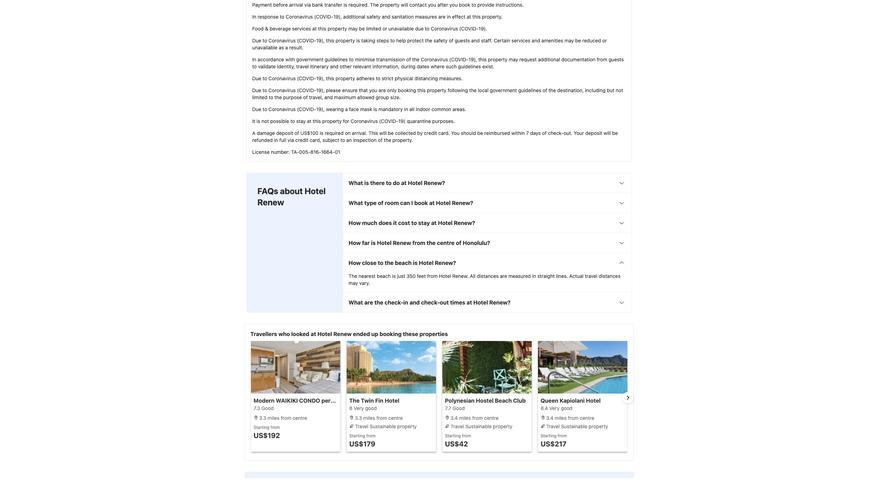 Task type: locate. For each thing, give the bounding box(es) containing it.
be
[[359, 26, 365, 32], [575, 37, 581, 43], [388, 130, 394, 136], [477, 130, 483, 136], [612, 130, 618, 136]]

for
[[343, 118, 349, 124], [343, 398, 351, 404]]

booking
[[398, 87, 416, 93], [380, 331, 402, 337]]

3.3 for the
[[355, 415, 362, 421]]

credit right by
[[424, 130, 437, 136]]

4 miles from the left
[[555, 415, 567, 421]]

of down this
[[378, 137, 383, 143]]

renew? up "honolulu?"
[[454, 220, 475, 226]]

3.4 down 8.4 very
[[546, 415, 554, 421]]

2 good from the left
[[561, 405, 573, 411]]

2 3.3 from the left
[[355, 415, 362, 421]]

hotel inside queen kapiolani hotel 8.4 very good
[[586, 398, 601, 404]]

1 vertical spatial how
[[349, 240, 361, 246]]

feet
[[417, 273, 426, 279]]

1 horizontal spatial not
[[616, 87, 623, 93]]

renew? inside 'dropdown button'
[[454, 220, 475, 226]]

good down the twin
[[365, 405, 377, 411]]

property. down collected
[[393, 137, 413, 143]]

good inside queen kapiolani hotel 8.4 very good
[[561, 405, 573, 411]]

1 horizontal spatial services
[[512, 37, 531, 43]]

how much does it cost to stay at hotel renew?
[[349, 220, 475, 226]]

adheres
[[356, 75, 375, 81]]

sustainable for us$42
[[465, 423, 492, 429]]

3.3 for modern
[[259, 415, 266, 421]]

the nearest beach is just 350 feet from hotel renew. all distances are measured in straight lines. actual travel distances may vary.
[[349, 273, 621, 286]]

from inside dropdown button
[[413, 240, 426, 246]]

starting inside starting from us$192
[[254, 425, 269, 430]]

transfer
[[325, 2, 342, 8]]

is left "taking"
[[356, 37, 360, 43]]

2 travel from the left
[[451, 423, 464, 429]]

1 vertical spatial services
[[512, 37, 531, 43]]

how for how far is hotel renew from the centre of honolulu?
[[349, 240, 361, 246]]

0 vertical spatial via
[[304, 2, 311, 8]]

2 horizontal spatial beach
[[395, 260, 412, 266]]

1 horizontal spatial a
[[345, 106, 348, 112]]

of up during
[[406, 56, 411, 62]]

deposit right the your
[[585, 130, 602, 136]]

1 horizontal spatial beach
[[377, 273, 391, 279]]

0 vertical spatial stay
[[296, 118, 306, 124]]

of inside due to coronavirus (covid-19), this property is taking steps to help protect the safety of guests and staff. certain services and amenities may be reduced or unavailable as a result.
[[449, 37, 454, 43]]

in left full at the top of page
[[274, 137, 278, 143]]

beach up 8 very
[[352, 398, 369, 404]]

0 vertical spatial how
[[349, 220, 361, 226]]

0 vertical spatial or
[[383, 26, 387, 32]]

travel sustainable property
[[354, 423, 417, 429], [449, 423, 513, 429], [545, 423, 608, 429]]

0 horizontal spatial travel sustainable property
[[354, 423, 417, 429]]

distances down how close to the beach is hotel renew? dropdown button
[[477, 273, 499, 279]]

inspection
[[353, 137, 377, 143]]

a left face on the top
[[345, 106, 348, 112]]

1 horizontal spatial will
[[401, 2, 408, 8]]

this inside due to coronavirus (covid-19), please ensure that you are only booking this property following the local government guidelines of the destination, including but not limited to the purpose of travel, and maximum allowed group size.
[[418, 87, 426, 93]]

0 vertical spatial limited
[[366, 26, 381, 32]]

starting from us$42
[[445, 433, 471, 448]]

centre down polynesian hostel beach club 7.7 good
[[484, 415, 499, 421]]

1 vertical spatial book
[[414, 200, 428, 206]]

this up exist.
[[478, 56, 487, 62]]

close
[[362, 260, 377, 266]]

beverage
[[270, 26, 291, 32]]

on
[[345, 130, 351, 136]]

1 vertical spatial renew
[[393, 240, 411, 246]]

region
[[245, 341, 633, 455]]

3 travel sustainable property from the left
[[545, 423, 608, 429]]

hotel right the far
[[377, 240, 392, 246]]

from up us$179
[[366, 433, 376, 439]]

3 due from the top
[[252, 87, 261, 93]]

beach up just
[[395, 260, 412, 266]]

this down the distancing
[[418, 87, 426, 93]]

0 horizontal spatial government
[[296, 56, 323, 62]]

8.4 very
[[541, 405, 560, 411]]

strict
[[382, 75, 394, 81]]

0 vertical spatial property.
[[482, 14, 503, 20]]

19).
[[479, 26, 487, 32]]

limited up the "it"
[[252, 94, 267, 100]]

centre down condo
[[293, 415, 307, 421]]

2 vertical spatial renew
[[334, 331, 352, 337]]

but
[[607, 87, 615, 93]]

for inside modern waikiki condo perfect for beach getaway! 7.3 good
[[343, 398, 351, 404]]

the up in response to coronavirus (covid-19), additional safety and sanitation measures are in effect at this property.
[[370, 2, 379, 8]]

1 vertical spatial stay
[[418, 220, 430, 226]]

modern waikiki condo perfect for beach getaway! 7.3 good
[[254, 398, 395, 411]]

1 vertical spatial not
[[262, 118, 269, 124]]

is inside how close to the beach is hotel renew? dropdown button
[[413, 260, 418, 266]]

0 vertical spatial government
[[296, 56, 323, 62]]

1 horizontal spatial 3.4 miles from centre
[[545, 415, 594, 421]]

due inside due to coronavirus (covid-19), this property is taking steps to help protect the safety of guests and staff. certain services and amenities may be reduced or unavailable as a result.
[[252, 37, 261, 43]]

0 vertical spatial guidelines
[[325, 56, 348, 62]]

that
[[359, 87, 368, 93]]

3.4 down 7.7 good
[[451, 415, 458, 421]]

this up the itinerary
[[326, 37, 334, 43]]

the down "nearest"
[[374, 299, 383, 306]]

0 horizontal spatial stay
[[296, 118, 306, 124]]

in inside dropdown button
[[403, 299, 408, 306]]

8 very
[[349, 405, 364, 411]]

hotel right i
[[436, 200, 451, 206]]

1 vertical spatial travel
[[585, 273, 598, 279]]

services up result.
[[292, 26, 311, 32]]

beach
[[395, 260, 412, 266], [377, 273, 391, 279], [352, 398, 369, 404]]

hotel inside the nearest beach is just 350 feet from hotel renew. all distances are measured in straight lines. actual travel distances may vary.
[[439, 273, 451, 279]]

1 good from the left
[[365, 405, 377, 411]]

is right the "it"
[[257, 118, 260, 124]]

properties
[[420, 331, 448, 337]]

hostel
[[476, 398, 494, 404]]

from up us$217
[[558, 433, 567, 439]]

property inside in accordance with government guidelines to minimise transmission of the coronavirus (covid-19), this property may request additional documentation from guests to validate identity, travel itinerary and other relevant information, during dates where such guidelines exist.
[[488, 56, 507, 62]]

travellers who looked at hotel renew ended up booking these properties
[[251, 331, 448, 337]]

reimbursed
[[485, 130, 510, 136]]

this inside in accordance with government guidelines to minimise transmission of the coronavirus (covid-19), this property may request additional documentation from guests to validate identity, travel itinerary and other relevant information, during dates where such guidelines exist.
[[478, 56, 487, 62]]

fin
[[375, 398, 383, 404]]

2 in from the top
[[252, 56, 256, 62]]

what
[[349, 180, 363, 186], [349, 200, 363, 206], [349, 299, 363, 306]]

0 horizontal spatial distances
[[477, 273, 499, 279]]

3.4 for us$217
[[546, 415, 554, 421]]

beach inside how close to the beach is hotel renew? dropdown button
[[395, 260, 412, 266]]

1 horizontal spatial you
[[428, 2, 436, 8]]

measures.
[[439, 75, 463, 81]]

19), for adheres
[[316, 75, 325, 81]]

times
[[450, 299, 465, 306]]

2 3.4 from the left
[[546, 415, 554, 421]]

0 vertical spatial for
[[343, 118, 349, 124]]

will right the your
[[604, 130, 611, 136]]

or right reduced
[[602, 37, 607, 43]]

vary.
[[359, 280, 370, 286]]

19),
[[333, 14, 342, 20], [316, 37, 325, 43], [469, 56, 477, 62], [316, 75, 325, 81], [316, 87, 325, 93], [316, 106, 325, 112]]

will right this
[[379, 130, 387, 136]]

property. down provide in the right top of the page
[[482, 14, 503, 20]]

and inside dropdown button
[[410, 299, 420, 306]]

2 3.4 miles from centre from the left
[[545, 415, 594, 421]]

0 vertical spatial travel
[[296, 63, 309, 69]]

stay inside how much does it cost to stay at hotel renew? 'dropdown button'
[[418, 220, 430, 226]]

government inside in accordance with government guidelines to minimise transmission of the coronavirus (covid-19), this property may request additional documentation from guests to validate identity, travel itinerary and other relevant information, during dates where such guidelines exist.
[[296, 56, 323, 62]]

good inside the twin fin hotel 8 very good
[[365, 405, 377, 411]]

travel sustainable property down queen kapiolani hotel 8.4 very good
[[545, 423, 608, 429]]

2 how from the top
[[349, 240, 361, 246]]

1 vertical spatial booking
[[380, 331, 402, 337]]

0 vertical spatial guests
[[455, 37, 470, 43]]

starting inside the starting from us$217
[[541, 433, 557, 439]]

at
[[467, 14, 471, 20], [312, 26, 317, 32], [307, 118, 311, 124], [401, 180, 407, 186], [429, 200, 435, 206], [431, 220, 437, 226], [467, 299, 472, 306], [311, 331, 316, 337]]

how inside how close to the beach is hotel renew? dropdown button
[[349, 260, 361, 266]]

3 sustainable from the left
[[561, 423, 588, 429]]

0 horizontal spatial credit
[[295, 137, 308, 143]]

and inside due to coronavirus (covid-19), please ensure that you are only booking this property following the local government guidelines of the destination, including but not limited to the purpose of travel, and maximum allowed group size.
[[324, 94, 333, 100]]

1 horizontal spatial or
[[602, 37, 607, 43]]

from down 'waikiki'
[[281, 415, 291, 421]]

room
[[385, 200, 399, 206]]

01
[[335, 149, 340, 155]]

3 how from the top
[[349, 260, 361, 266]]

1 vertical spatial property.
[[393, 137, 413, 143]]

starting from us$192
[[254, 425, 280, 440]]

2 vertical spatial guidelines
[[518, 87, 541, 93]]

sustainable
[[370, 423, 396, 429], [465, 423, 492, 429], [561, 423, 588, 429]]

(covid- down bank
[[314, 14, 333, 20]]

from up us$42
[[462, 433, 471, 439]]

at inside dropdown button
[[467, 299, 472, 306]]

2 vertical spatial how
[[349, 260, 361, 266]]

may inside due to coronavirus (covid-19), this property is taking steps to help protect the safety of guests and staff. certain services and amenities may be reduced or unavailable as a result.
[[565, 37, 574, 43]]

0 vertical spatial services
[[292, 26, 311, 32]]

result.
[[289, 44, 303, 50]]

of inside in accordance with government guidelines to minimise transmission of the coronavirus (covid-19), this property may request additional documentation from guests to validate identity, travel itinerary and other relevant information, during dates where such guidelines exist.
[[406, 56, 411, 62]]

1 horizontal spatial travel
[[585, 273, 598, 279]]

type
[[364, 200, 377, 206]]

may inside in accordance with government guidelines to minimise transmission of the coronavirus (covid-19), this property may request additional documentation from guests to validate identity, travel itinerary and other relevant information, during dates where such guidelines exist.
[[509, 56, 518, 62]]

starting for us$42
[[445, 433, 461, 439]]

stay right cost
[[418, 220, 430, 226]]

1 in from the top
[[252, 14, 256, 20]]

the inside a damage deposit of us$100 is required on arrival. this will be collected by credit card. you should be reimbursed within 7 days of check-out. your deposit will be refunded in full via credit card, subject to an inspection of the property.
[[384, 137, 391, 143]]

starting for us$179
[[349, 433, 365, 439]]

from up us$192 at the left of page
[[271, 425, 280, 430]]

subject
[[323, 137, 339, 143]]

us$192
[[254, 432, 280, 440]]

centre for us$42
[[484, 415, 499, 421]]

how inside how much does it cost to stay at hotel renew? 'dropdown button'
[[349, 220, 361, 226]]

from down reduced
[[597, 56, 607, 62]]

via right full at the top of page
[[288, 137, 294, 143]]

is inside what is there to do at hotel renew? dropdown button
[[364, 180, 369, 186]]

you
[[451, 130, 460, 136]]

the inside the nearest beach is just 350 feet from hotel renew. all distances are measured in straight lines. actual travel distances may vary.
[[349, 273, 357, 279]]

starting inside starting from us$179
[[349, 433, 365, 439]]

1 how from the top
[[349, 220, 361, 226]]

0 horizontal spatial or
[[383, 26, 387, 32]]

book right i
[[414, 200, 428, 206]]

renew? down what is there to do at hotel renew? dropdown button
[[452, 200, 473, 206]]

not inside due to coronavirus (covid-19), please ensure that you are only booking this property following the local government guidelines of the destination, including but not limited to the purpose of travel, and maximum allowed group size.
[[616, 87, 623, 93]]

due to coronavirus (covid-19), please ensure that you are only booking this property following the local government guidelines of the destination, including but not limited to the purpose of travel, and maximum allowed group size.
[[252, 87, 623, 100]]

coronavirus inside due to coronavirus (covid-19), please ensure that you are only booking this property following the local government guidelines of the destination, including but not limited to the purpose of travel, and maximum allowed group size.
[[269, 87, 296, 93]]

actual
[[569, 273, 584, 279]]

3.3
[[259, 415, 266, 421], [355, 415, 362, 421]]

1 horizontal spatial via
[[304, 2, 311, 8]]

0 horizontal spatial 3.3 miles from centre
[[258, 415, 307, 421]]

0 vertical spatial safety
[[367, 14, 381, 20]]

a right as
[[285, 44, 288, 50]]

booking inside due to coronavirus (covid-19), please ensure that you are only booking this property following the local government guidelines of the destination, including but not limited to the purpose of travel, and maximum allowed group size.
[[398, 87, 416, 93]]

food
[[252, 26, 264, 32]]

3 travel from the left
[[546, 423, 560, 429]]

is inside due to coronavirus (covid-19), this property is taking steps to help protect the safety of guests and staff. certain services and amenities may be reduced or unavailable as a result.
[[356, 37, 360, 43]]

credit
[[424, 130, 437, 136], [295, 137, 308, 143]]

i
[[411, 200, 413, 206]]

0 horizontal spatial not
[[262, 118, 269, 124]]

accordion control element
[[343, 173, 632, 313]]

2 horizontal spatial check-
[[548, 130, 564, 136]]

us$42
[[445, 440, 468, 448]]

centre inside dropdown button
[[437, 240, 455, 246]]

1 horizontal spatial travel sustainable property
[[449, 423, 513, 429]]

government up the itinerary
[[296, 56, 323, 62]]

is left the there
[[364, 180, 369, 186]]

guidelines down the request
[[518, 87, 541, 93]]

2 horizontal spatial guidelines
[[518, 87, 541, 93]]

1 horizontal spatial property.
[[482, 14, 503, 20]]

19), inside due to coronavirus (covid-19), please ensure that you are only booking this property following the local government guidelines of the destination, including but not limited to the purpose of travel, and maximum allowed group size.
[[316, 87, 325, 93]]

0 horizontal spatial you
[[369, 87, 377, 93]]

(covid- up such
[[449, 56, 469, 62]]

1 vertical spatial what
[[349, 200, 363, 206]]

1 horizontal spatial guests
[[609, 56, 624, 62]]

mandatory
[[379, 106, 403, 112]]

1 vertical spatial via
[[288, 137, 294, 143]]

2 what from the top
[[349, 200, 363, 206]]

1 vertical spatial additional
[[538, 56, 560, 62]]

1 due from the top
[[252, 37, 261, 43]]

is left just
[[392, 273, 396, 279]]

due to coronavirus (covid-19), wearing a face mask is mandatory in all indoor common areas.
[[252, 106, 466, 112]]

nearest
[[359, 273, 376, 279]]

7.7 good
[[445, 405, 465, 411]]

1 horizontal spatial credit
[[424, 130, 437, 136]]

safety up food & beverage services at this property may be limited or unavailable due to coronavirus (covid-19).
[[367, 14, 381, 20]]

are inside the nearest beach is just 350 feet from hotel renew. all distances are measured in straight lines. actual travel distances may vary.
[[500, 273, 507, 279]]

2 3.3 miles from centre from the left
[[354, 415, 403, 421]]

distances right actual
[[599, 273, 621, 279]]

2 vertical spatial the
[[349, 398, 360, 404]]

1 vertical spatial government
[[490, 87, 517, 93]]

starting
[[254, 425, 269, 430], [349, 433, 365, 439], [445, 433, 461, 439], [541, 433, 557, 439]]

card.
[[438, 130, 450, 136]]

2 travel sustainable property from the left
[[449, 423, 513, 429]]

coronavirus up as
[[269, 37, 296, 43]]

card,
[[310, 137, 321, 143]]

staff.
[[481, 37, 493, 43]]

19), inside in accordance with government guidelines to minimise transmission of the coronavirus (covid-19), this property may request additional documentation from guests to validate identity, travel itinerary and other relevant information, during dates where such guidelines exist.
[[469, 56, 477, 62]]

the
[[425, 37, 432, 43], [412, 56, 420, 62], [469, 87, 477, 93], [549, 87, 556, 93], [275, 94, 282, 100], [384, 137, 391, 143], [427, 240, 436, 246], [385, 260, 394, 266], [374, 299, 383, 306]]

0 horizontal spatial 3.4 miles from centre
[[449, 415, 499, 421]]

how
[[349, 220, 361, 226], [349, 240, 361, 246], [349, 260, 361, 266]]

due
[[252, 37, 261, 43], [252, 75, 261, 81], [252, 87, 261, 93], [252, 106, 261, 112]]

1 horizontal spatial check-
[[421, 299, 440, 306]]

guidelines up the other
[[325, 56, 348, 62]]

0 horizontal spatial a
[[285, 44, 288, 50]]

1 3.3 miles from centre from the left
[[258, 415, 307, 421]]

0 vertical spatial additional
[[343, 14, 365, 20]]

1 horizontal spatial stay
[[418, 220, 430, 226]]

1 travel from the left
[[355, 423, 368, 429]]

3.3 miles from centre down the twin fin hotel 8 very good
[[354, 415, 403, 421]]

19), for is
[[316, 37, 325, 43]]

far
[[362, 240, 370, 246]]

additional down amenities
[[538, 56, 560, 62]]

2 miles from the left
[[363, 415, 375, 421]]

starting inside starting from us$42
[[445, 433, 461, 439]]

property. inside a damage deposit of us$100 is required on arrival. this will be collected by credit card. you should be reimbursed within 7 days of check-out. your deposit will be refunded in full via credit card, subject to an inspection of the property.
[[393, 137, 413, 143]]

2 due from the top
[[252, 75, 261, 81]]

is right mask
[[374, 106, 377, 112]]

miles down the twin fin hotel 8 very good
[[363, 415, 375, 421]]

0 horizontal spatial limited
[[252, 94, 267, 100]]

19), inside due to coronavirus (covid-19), this property is taking steps to help protect the safety of guests and staff. certain services and amenities may be reduced or unavailable as a result.
[[316, 37, 325, 43]]

renew inside the faqs about hotel renew
[[258, 197, 284, 207]]

starting from us$217
[[541, 433, 567, 448]]

purposes.
[[432, 118, 455, 124]]

centre down queen kapiolani hotel 8.4 very good
[[580, 415, 594, 421]]

0 vertical spatial a
[[285, 44, 288, 50]]

just
[[397, 273, 405, 279]]

will for be
[[379, 130, 387, 136]]

limited inside due to coronavirus (covid-19), please ensure that you are only booking this property following the local government guidelines of the destination, including but not limited to the purpose of travel, and maximum allowed group size.
[[252, 94, 267, 100]]

coronavirus up the purpose
[[269, 87, 296, 93]]

to
[[472, 2, 476, 8], [280, 14, 284, 20], [425, 26, 430, 32], [263, 37, 267, 43], [390, 37, 395, 43], [349, 56, 354, 62], [252, 63, 257, 69], [263, 75, 267, 81], [376, 75, 381, 81], [263, 87, 267, 93], [269, 94, 273, 100], [263, 106, 267, 112], [290, 118, 295, 124], [341, 137, 345, 143], [386, 180, 392, 186], [411, 220, 417, 226], [378, 260, 384, 266]]

in accordance with government guidelines to minimise transmission of the coronavirus (covid-19), this property may request additional documentation from guests to validate identity, travel itinerary and other relevant information, during dates where such guidelines exist.
[[252, 56, 624, 69]]

via
[[304, 2, 311, 8], [288, 137, 294, 143]]

the inside the twin fin hotel 8 very good
[[349, 398, 360, 404]]

0 vertical spatial in
[[252, 14, 256, 20]]

0 horizontal spatial guests
[[455, 37, 470, 43]]

renew? down the nearest beach is just 350 feet from hotel renew. all distances are measured in straight lines. actual travel distances may vary. at the bottom of page
[[489, 299, 511, 306]]

guests
[[455, 37, 470, 43], [609, 56, 624, 62]]

starting from us$179
[[349, 433, 376, 448]]

in
[[447, 14, 451, 20], [404, 106, 408, 112], [274, 137, 278, 143], [532, 273, 536, 279], [403, 299, 408, 306]]

4 due from the top
[[252, 106, 261, 112]]

you
[[428, 2, 436, 8], [450, 2, 458, 8], [369, 87, 377, 93]]

1 vertical spatial in
[[252, 56, 256, 62]]

1 horizontal spatial good
[[561, 405, 573, 411]]

government right local
[[490, 87, 517, 93]]

the right protect at left
[[425, 37, 432, 43]]

3 miles from the left
[[459, 415, 471, 421]]

starting up us$179
[[349, 433, 365, 439]]

1 travel sustainable property from the left
[[354, 423, 417, 429]]

be inside due to coronavirus (covid-19), this property is taking steps to help protect the safety of guests and staff. certain services and amenities may be reduced or unavailable as a result.
[[575, 37, 581, 43]]

lines.
[[556, 273, 568, 279]]

or up steps
[[383, 26, 387, 32]]

up
[[371, 331, 378, 337]]

renew left ended
[[334, 331, 352, 337]]

is
[[344, 2, 347, 8], [356, 37, 360, 43], [374, 106, 377, 112], [257, 118, 260, 124], [320, 130, 323, 136], [364, 180, 369, 186], [371, 240, 376, 246], [413, 260, 418, 266], [392, 273, 396, 279]]

1 vertical spatial a
[[345, 106, 348, 112]]

0 horizontal spatial deposit
[[276, 130, 293, 136]]

2 sustainable from the left
[[465, 423, 492, 429]]

(covid- up result.
[[297, 37, 316, 43]]

how inside how far is hotel renew from the centre of honolulu? dropdown button
[[349, 240, 361, 246]]

safety up in accordance with government guidelines to minimise transmission of the coronavirus (covid-19), this property may request additional documentation from guests to validate identity, travel itinerary and other relevant information, during dates where such guidelines exist.
[[434, 37, 448, 43]]

about
[[280, 186, 303, 196]]

limited
[[366, 26, 381, 32], [252, 94, 267, 100]]

1 horizontal spatial 3.4
[[546, 415, 554, 421]]

renew?
[[424, 180, 445, 186], [452, 200, 473, 206], [454, 220, 475, 226], [435, 260, 456, 266], [489, 299, 511, 306]]

centre for us$217
[[580, 415, 594, 421]]

0 horizontal spatial travel
[[355, 423, 368, 429]]

is up 350
[[413, 260, 418, 266]]

travel for us$217
[[546, 423, 560, 429]]

due for due to coronavirus (covid-19), this property is taking steps to help protect the safety of guests and staff. certain services and amenities may be reduced or unavailable as a result.
[[252, 37, 261, 43]]

at up how far is hotel renew from the centre of honolulu?
[[431, 220, 437, 226]]

7
[[526, 130, 529, 136]]

3 what from the top
[[349, 299, 363, 306]]

starting up us$217
[[541, 433, 557, 439]]

travel up starting from us$42
[[451, 423, 464, 429]]

required
[[325, 130, 344, 136]]

local
[[478, 87, 489, 93]]

1 3.3 from the left
[[259, 415, 266, 421]]

what type of room can i book at hotel renew?
[[349, 200, 473, 206]]

0 horizontal spatial travel
[[296, 63, 309, 69]]

3.4 miles from centre for us$42
[[449, 415, 499, 421]]

1 sustainable from the left
[[370, 423, 396, 429]]

or inside due to coronavirus (covid-19), this property is taking steps to help protect the safety of guests and staff. certain services and amenities may be reduced or unavailable as a result.
[[602, 37, 607, 43]]

deposit up full at the top of page
[[276, 130, 293, 136]]

what left the there
[[349, 180, 363, 186]]

1 3.4 from the left
[[451, 415, 458, 421]]

such
[[446, 63, 457, 69]]

0 horizontal spatial property.
[[393, 137, 413, 143]]

0 vertical spatial the
[[370, 2, 379, 8]]

check- down just
[[385, 299, 403, 306]]

this up 19). on the right top of the page
[[473, 14, 481, 20]]

1 horizontal spatial 3.3
[[355, 415, 362, 421]]

in inside in accordance with government guidelines to minimise transmission of the coronavirus (covid-19), this property may request additional documentation from guests to validate identity, travel itinerary and other relevant information, during dates where such guidelines exist.
[[252, 56, 256, 62]]

the
[[370, 2, 379, 8], [349, 273, 357, 279], [349, 398, 360, 404]]

are inside dropdown button
[[364, 299, 373, 306]]

may down the required.
[[348, 26, 358, 32]]

hotel inside dropdown button
[[473, 299, 488, 306]]

1 horizontal spatial 3.3 miles from centre
[[354, 415, 403, 421]]

from right feet on the left bottom of the page
[[427, 273, 438, 279]]

1 what from the top
[[349, 180, 363, 186]]

1 horizontal spatial renew
[[334, 331, 352, 337]]

2 vertical spatial what
[[349, 299, 363, 306]]

travel sustainable property for us$217
[[545, 423, 608, 429]]

stay
[[296, 118, 306, 124], [418, 220, 430, 226]]

1 horizontal spatial distances
[[599, 273, 621, 279]]

from inside in accordance with government guidelines to minimise transmission of the coronavirus (covid-19), this property may request additional documentation from guests to validate identity, travel itinerary and other relevant information, during dates where such guidelines exist.
[[597, 56, 607, 62]]

2 vertical spatial beach
[[352, 398, 369, 404]]

check- left times
[[421, 299, 440, 306]]

days
[[530, 130, 541, 136]]

will for contact
[[401, 2, 408, 8]]

0 horizontal spatial via
[[288, 137, 294, 143]]

1 horizontal spatial book
[[459, 2, 470, 8]]

starting up us$192 at the left of page
[[254, 425, 269, 430]]

1 horizontal spatial deposit
[[585, 130, 602, 136]]

at right times
[[467, 299, 472, 306]]

not right the but
[[616, 87, 623, 93]]

travel up starting from us$179
[[355, 423, 368, 429]]

3.3 down "7.3 good"
[[259, 415, 266, 421]]

1 3.4 miles from centre from the left
[[449, 415, 499, 421]]

0 horizontal spatial additional
[[343, 14, 365, 20]]

what inside 'dropdown button'
[[349, 200, 363, 206]]

3.4 miles from centre down queen kapiolani hotel 8.4 very good
[[545, 415, 594, 421]]

polynesian hostel beach club 7.7 good
[[445, 398, 526, 411]]

0 vertical spatial beach
[[395, 260, 412, 266]]

0 horizontal spatial beach
[[352, 398, 369, 404]]

0 horizontal spatial will
[[379, 130, 387, 136]]

1 vertical spatial safety
[[434, 37, 448, 43]]

1 vertical spatial or
[[602, 37, 607, 43]]

1 horizontal spatial safety
[[434, 37, 448, 43]]

3.4 miles from centre for us$217
[[545, 415, 594, 421]]

(covid- inside in accordance with government guidelines to minimise transmission of the coronavirus (covid-19), this property may request additional documentation from guests to validate identity, travel itinerary and other relevant information, during dates where such guidelines exist.
[[449, 56, 469, 62]]

3.3 miles from centre down 'waikiki'
[[258, 415, 307, 421]]

1 horizontal spatial travel
[[451, 423, 464, 429]]



Task type: vqa. For each thing, say whether or not it's contained in the screenshot.
first the 3.4 miles from centre from right
yes



Task type: describe. For each thing, give the bounding box(es) containing it.
maximum
[[334, 94, 356, 100]]

19), for face
[[316, 106, 325, 112]]

hotel inside 'dropdown button'
[[436, 200, 451, 206]]

coronavirus inside in accordance with government guidelines to minimise transmission of the coronavirus (covid-19), this property may request additional documentation from guests to validate identity, travel itinerary and other relevant information, during dates where such guidelines exist.
[[421, 56, 448, 62]]

0 vertical spatial unavailable
[[389, 26, 414, 32]]

steps
[[377, 37, 389, 43]]

other
[[340, 63, 352, 69]]

from inside the nearest beach is just 350 feet from hotel renew. all distances are measured in straight lines. actual travel distances may vary.
[[427, 273, 438, 279]]

additional inside in accordance with government guidelines to minimise transmission of the coronavirus (covid-19), this property may request additional documentation from guests to validate identity, travel itinerary and other relevant information, during dates where such guidelines exist.
[[538, 56, 560, 62]]

there
[[370, 180, 385, 186]]

before
[[273, 2, 288, 8]]

(covid- down the itinerary
[[297, 75, 316, 81]]

safety inside due to coronavirus (covid-19), this property is taking steps to help protect the safety of guests and staff. certain services and amenities may be reduced or unavailable as a result.
[[434, 37, 448, 43]]

at down bank
[[312, 26, 317, 32]]

renew? up what type of room can i book at hotel renew? on the top of page
[[424, 180, 445, 186]]

instructions.
[[496, 2, 524, 8]]

sustainable for us$217
[[561, 423, 588, 429]]

coronavirus inside due to coronavirus (covid-19), this property is taking steps to help protect the safety of guests and staff. certain services and amenities may be reduced or unavailable as a result.
[[269, 37, 296, 43]]

miles for us$42
[[459, 415, 471, 421]]

in inside the nearest beach is just 350 feet from hotel renew. all distances are measured in straight lines. actual travel distances may vary.
[[532, 273, 536, 279]]

within
[[511, 130, 525, 136]]

and left amenities
[[532, 37, 540, 43]]

during
[[401, 63, 416, 69]]

purpose
[[283, 94, 302, 100]]

travel inside the nearest beach is just 350 feet from hotel renew. all distances are measured in straight lines. actual travel distances may vary.
[[585, 273, 598, 279]]

ended
[[353, 331, 370, 337]]

provide
[[478, 2, 494, 8]]

should
[[461, 130, 476, 136]]

food & beverage services at this property may be limited or unavailable due to coronavirus (covid-19).
[[252, 26, 487, 32]]

coronavirus down mask
[[351, 118, 378, 124]]

help
[[396, 37, 406, 43]]

information,
[[373, 63, 400, 69]]

3.3 miles from centre for waikiki
[[258, 415, 307, 421]]

distancing
[[415, 75, 438, 81]]

renew? inside 'dropdown button'
[[452, 200, 473, 206]]

is right 'transfer'
[[344, 2, 347, 8]]

you inside due to coronavirus (covid-19), please ensure that you are only booking this property following the local government guidelines of the destination, including but not limited to the purpose of travel, and maximum allowed group size.
[[369, 87, 377, 93]]

of inside dropdown button
[[456, 240, 462, 246]]

much
[[362, 220, 377, 226]]

hotel right do
[[408, 180, 423, 186]]

to inside how close to the beach is hotel renew? dropdown button
[[378, 260, 384, 266]]

dates
[[417, 63, 429, 69]]

816-
[[311, 149, 321, 155]]

miles for us$179
[[363, 415, 375, 421]]

beach inside modern waikiki condo perfect for beach getaway! 7.3 good
[[352, 398, 369, 404]]

areas.
[[453, 106, 466, 112]]

the left local
[[469, 87, 477, 93]]

0 horizontal spatial guidelines
[[325, 56, 348, 62]]

how for how much does it cost to stay at hotel renew?
[[349, 220, 361, 226]]

starting for us$217
[[541, 433, 557, 439]]

centre for us$179
[[388, 415, 403, 421]]

2 horizontal spatial you
[[450, 2, 458, 8]]

book inside what type of room can i book at hotel renew? 'dropdown button'
[[414, 200, 428, 206]]

19), for that
[[316, 87, 325, 93]]

from down the twin fin hotel 8 very good
[[377, 415, 387, 421]]

protect
[[407, 37, 424, 43]]

effect
[[452, 14, 466, 20]]

guidelines inside due to coronavirus (covid-19), please ensure that you are only booking this property following the local government guidelines of the destination, including but not limited to the purpose of travel, and maximum allowed group size.
[[518, 87, 541, 93]]

what for what is there to do at hotel renew?
[[349, 180, 363, 186]]

of inside 'dropdown button'
[[378, 200, 384, 206]]

and inside in accordance with government guidelines to minimise transmission of the coronavirus (covid-19), this property may request additional documentation from guests to validate identity, travel itinerary and other relevant information, during dates where such guidelines exist.
[[330, 63, 339, 69]]

to inside a damage deposit of us$100 is required on arrival. this will be collected by credit card. you should be reimbursed within 7 days of check-out. your deposit will be refunded in full via credit card, subject to an inspection of the property.
[[341, 137, 345, 143]]

where
[[431, 63, 445, 69]]

how for how close to the beach is hotel renew?
[[349, 260, 361, 266]]

are inside due to coronavirus (covid-19), please ensure that you are only booking this property following the local government guidelines of the destination, including but not limited to the purpose of travel, and maximum allowed group size.
[[379, 87, 386, 93]]

guests inside in accordance with government guidelines to minimise transmission of the coronavirus (covid-19), this property may request additional documentation from guests to validate identity, travel itinerary and other relevant information, during dates where such guidelines exist.
[[609, 56, 624, 62]]

in inside a damage deposit of us$100 is required on arrival. this will be collected by credit card. you should be reimbursed within 7 days of check-out. your deposit will be refunded in full via credit card, subject to an inspection of the property.
[[274, 137, 278, 143]]

and down payment before arrival via bank transfer is required. the property will contact you after you book to provide instructions.
[[382, 14, 390, 20]]

coronavirus down arrival
[[286, 14, 313, 20]]

coronavirus up the possible
[[269, 106, 296, 112]]

as
[[279, 44, 284, 50]]

from down queen kapiolani hotel 8.4 very good
[[568, 415, 579, 421]]

hotel inside 'dropdown button'
[[438, 220, 453, 226]]

(covid- down mandatory
[[379, 118, 398, 124]]

005-
[[299, 149, 311, 155]]

1 deposit from the left
[[276, 130, 293, 136]]

due for due to coronavirus (covid-19), please ensure that you are only booking this property following the local government guidelines of the destination, including but not limited to the purpose of travel, and maximum allowed group size.
[[252, 87, 261, 93]]

1 horizontal spatial guidelines
[[458, 63, 481, 69]]

to inside how much does it cost to stay at hotel renew? 'dropdown button'
[[411, 220, 417, 226]]

from inside starting from us$179
[[366, 433, 376, 439]]

your
[[574, 130, 584, 136]]

travel,
[[309, 94, 323, 100]]

hotel inside the twin fin hotel 8 very good
[[385, 398, 399, 404]]

(covid- inside due to coronavirus (covid-19), this property is taking steps to help protect the safety of guests and staff. certain services and amenities may be reduced or unavailable as a result.
[[297, 37, 316, 43]]

what for what are the check-in and check-out times at hotel renew?
[[349, 299, 363, 306]]

how far is hotel renew from the centre of honolulu?
[[349, 240, 490, 246]]

the inside in accordance with government guidelines to minimise transmission of the coronavirus (covid-19), this property may request additional documentation from guests to validate identity, travel itinerary and other relevant information, during dates where such guidelines exist.
[[412, 56, 420, 62]]

in left all
[[404, 106, 408, 112]]

coronavirus down effect at right
[[431, 26, 458, 32]]

hotel right the looked
[[318, 331, 332, 337]]

it
[[252, 118, 255, 124]]

3.4 for us$42
[[451, 415, 458, 421]]

hotel inside the faqs about hotel renew
[[305, 186, 326, 196]]

1 distances from the left
[[477, 273, 499, 279]]

at inside 'dropdown button'
[[429, 200, 435, 206]]

and left the staff.
[[471, 37, 480, 43]]

sanitation
[[392, 14, 414, 20]]

measures
[[415, 14, 437, 20]]

travel for us$42
[[451, 423, 464, 429]]

is inside how far is hotel renew from the centre of honolulu? dropdown button
[[371, 240, 376, 246]]

condo
[[299, 398, 320, 404]]

in left effect at right
[[447, 14, 451, 20]]

from inside starting from us$42
[[462, 433, 471, 439]]

itinerary
[[310, 63, 329, 69]]

1 vertical spatial credit
[[295, 137, 308, 143]]

travel for us$179
[[355, 423, 368, 429]]

renew.
[[452, 273, 469, 279]]

region containing us$192
[[245, 341, 633, 455]]

the left destination,
[[549, 87, 556, 93]]

what is there to do at hotel renew?
[[349, 180, 445, 186]]

modern
[[254, 398, 275, 404]]

exist.
[[482, 63, 494, 69]]

license
[[252, 149, 270, 155]]

this up us$100
[[313, 118, 321, 124]]

refunded
[[252, 137, 273, 143]]

bank
[[312, 2, 323, 8]]

at inside 'dropdown button'
[[431, 220, 437, 226]]

with
[[286, 56, 295, 62]]

due for due to coronavirus (covid-19), this property adheres to strict physical distancing measures.
[[252, 75, 261, 81]]

physical
[[395, 75, 413, 81]]

faqs
[[258, 186, 278, 196]]

the left the purpose
[[275, 94, 282, 100]]

property inside due to coronavirus (covid-19), this property is taking steps to help protect the safety of guests and staff. certain services and amenities may be reduced or unavailable as a result.
[[336, 37, 355, 43]]

polynesian
[[445, 398, 475, 404]]

of right days
[[542, 130, 547, 136]]

out.
[[564, 130, 573, 136]]

license number: ta-005-816-1664-01
[[252, 149, 340, 155]]

the inside dropdown button
[[374, 299, 383, 306]]

sustainable for us$179
[[370, 423, 396, 429]]

this up "please"
[[326, 75, 334, 81]]

after
[[438, 2, 448, 8]]

what are the check-in and check-out times at hotel renew?
[[349, 299, 511, 306]]

0 horizontal spatial check-
[[385, 299, 403, 306]]

relevant
[[353, 63, 371, 69]]

miles for us$217
[[555, 415, 567, 421]]

2 deposit from the left
[[585, 130, 602, 136]]

hotel up feet on the left bottom of the page
[[419, 260, 434, 266]]

from down polynesian hostel beach club 7.7 good
[[472, 415, 483, 421]]

this inside due to coronavirus (covid-19), this property is taking steps to help protect the safety of guests and staff. certain services and amenities may be reduced or unavailable as a result.
[[326, 37, 334, 43]]

unavailable inside due to coronavirus (covid-19), this property is taking steps to help protect the safety of guests and staff. certain services and amenities may be reduced or unavailable as a result.
[[252, 44, 278, 50]]

of left us$100
[[295, 130, 299, 136]]

beach
[[495, 398, 512, 404]]

renew? up renew.
[[435, 260, 456, 266]]

this down bank
[[318, 26, 326, 32]]

the for nearest
[[349, 273, 357, 279]]

coronavirus down identity,
[[269, 75, 296, 81]]

3.3 miles from centre for twin
[[354, 415, 403, 421]]

of left destination,
[[543, 87, 547, 93]]

number:
[[271, 149, 290, 155]]

services inside due to coronavirus (covid-19), this property is taking steps to help protect the safety of guests and staff. certain services and amenities may be reduced or unavailable as a result.
[[512, 37, 531, 43]]

how close to the beach is hotel renew? button
[[343, 253, 632, 273]]

19)
[[398, 118, 406, 124]]

face
[[349, 106, 359, 112]]

may inside the nearest beach is just 350 feet from hotel renew. all distances are measured in straight lines. actual travel distances may vary.
[[349, 280, 358, 286]]

due to coronavirus (covid-19), this property adheres to strict physical distancing measures.
[[252, 75, 463, 81]]

accordance
[[258, 56, 284, 62]]

validate
[[258, 63, 276, 69]]

is inside a damage deposit of us$100 is required on arrival. this will be collected by credit card. you should be reimbursed within 7 days of check-out. your deposit will be refunded in full via credit card, subject to an inspection of the property.
[[320, 130, 323, 136]]

1 miles from the left
[[268, 415, 280, 421]]

in for in accordance with government guidelines to minimise transmission of the coronavirus (covid-19), this property may request additional documentation from guests to validate identity, travel itinerary and other relevant information, during dates where such guidelines exist.
[[252, 56, 256, 62]]

at right effect at right
[[467, 14, 471, 20]]

queen
[[541, 398, 558, 404]]

in for in response to coronavirus (covid-19), additional safety and sanitation measures are in effect at this property.
[[252, 14, 256, 20]]

all
[[410, 106, 415, 112]]

renew inside how far is hotel renew from the centre of honolulu? dropdown button
[[393, 240, 411, 246]]

travel sustainable property for us$42
[[449, 423, 513, 429]]

size.
[[390, 94, 401, 100]]

all
[[470, 273, 476, 279]]

to inside what is there to do at hotel renew? dropdown button
[[386, 180, 392, 186]]

1 horizontal spatial limited
[[366, 26, 381, 32]]

payment
[[252, 2, 272, 8]]

travel inside in accordance with government guidelines to minimise transmission of the coronavirus (covid-19), this property may request additional documentation from guests to validate identity, travel itinerary and other relevant information, during dates where such guidelines exist.
[[296, 63, 309, 69]]

guests inside due to coronavirus (covid-19), this property is taking steps to help protect the safety of guests and staff. certain services and amenities may be reduced or unavailable as a result.
[[455, 37, 470, 43]]

starting for us$192
[[254, 425, 269, 430]]

the down how much does it cost to stay at hotel renew?
[[427, 240, 436, 246]]

(covid- down travel,
[[297, 106, 316, 112]]

the inside due to coronavirus (covid-19), this property is taking steps to help protect the safety of guests and staff. certain services and amenities may be reduced or unavailable as a result.
[[425, 37, 432, 43]]

travel sustainable property for us$179
[[354, 423, 417, 429]]

is inside the nearest beach is just 350 feet from hotel renew. all distances are measured in straight lines. actual travel distances may vary.
[[392, 273, 396, 279]]

common
[[432, 106, 451, 112]]

7.3 good
[[254, 405, 274, 411]]

0 vertical spatial book
[[459, 2, 470, 8]]

due for due to coronavirus (covid-19), wearing a face mask is mandatory in all indoor common areas.
[[252, 106, 261, 112]]

at inside dropdown button
[[401, 180, 407, 186]]

does
[[379, 220, 392, 226]]

how much does it cost to stay at hotel renew? button
[[343, 213, 632, 233]]

what for what type of room can i book at hotel renew?
[[349, 200, 363, 206]]

2 distances from the left
[[599, 273, 621, 279]]

the for twin
[[349, 398, 360, 404]]

of left travel,
[[303, 94, 308, 100]]

are down "after"
[[438, 14, 446, 20]]

taking
[[361, 37, 375, 43]]

a inside due to coronavirus (covid-19), this property is taking steps to help protect the safety of guests and staff. certain services and amenities may be reduced or unavailable as a result.
[[285, 44, 288, 50]]

response
[[258, 14, 279, 20]]

can
[[400, 200, 410, 206]]

(covid- inside due to coronavirus (covid-19), please ensure that you are only booking this property following the local government guidelines of the destination, including but not limited to the purpose of travel, and maximum allowed group size.
[[297, 87, 316, 93]]

the right close
[[385, 260, 394, 266]]

property inside due to coronavirus (covid-19), please ensure that you are only booking this property following the local government guidelines of the destination, including but not limited to the purpose of travel, and maximum allowed group size.
[[427, 87, 447, 93]]

beach inside the nearest beach is just 350 feet from hotel renew. all distances are measured in straight lines. actual travel distances may vary.
[[377, 273, 391, 279]]

0 vertical spatial credit
[[424, 130, 437, 136]]

at up us$100
[[307, 118, 311, 124]]

renew? inside dropdown button
[[489, 299, 511, 306]]

honolulu?
[[463, 240, 490, 246]]

arrival.
[[352, 130, 367, 136]]

from inside starting from us$192
[[271, 425, 280, 430]]

check- inside a damage deposit of us$100 is required on arrival. this will be collected by credit card. you should be reimbursed within 7 days of check-out. your deposit will be refunded in full via credit card, subject to an inspection of the property.
[[548, 130, 564, 136]]

in response to coronavirus (covid-19), additional safety and sanitation measures are in effect at this property.
[[252, 14, 503, 20]]

how far is hotel renew from the centre of honolulu? button
[[343, 233, 632, 253]]

via inside a damage deposit of us$100 is required on arrival. this will be collected by credit card. you should be reimbursed within 7 days of check-out. your deposit will be refunded in full via credit card, subject to an inspection of the property.
[[288, 137, 294, 143]]

at right the looked
[[311, 331, 316, 337]]

0 horizontal spatial safety
[[367, 14, 381, 20]]

from inside the starting from us$217
[[558, 433, 567, 439]]

(covid- down effect at right
[[459, 26, 479, 32]]

2 horizontal spatial will
[[604, 130, 611, 136]]

a damage deposit of us$100 is required on arrival. this will be collected by credit card. you should be reimbursed within 7 days of check-out. your deposit will be refunded in full via credit card, subject to an inspection of the property.
[[252, 130, 618, 143]]

government inside due to coronavirus (covid-19), please ensure that you are only booking this property following the local government guidelines of the destination, including but not limited to the purpose of travel, and maximum allowed group size.
[[490, 87, 517, 93]]

out
[[440, 299, 449, 306]]



